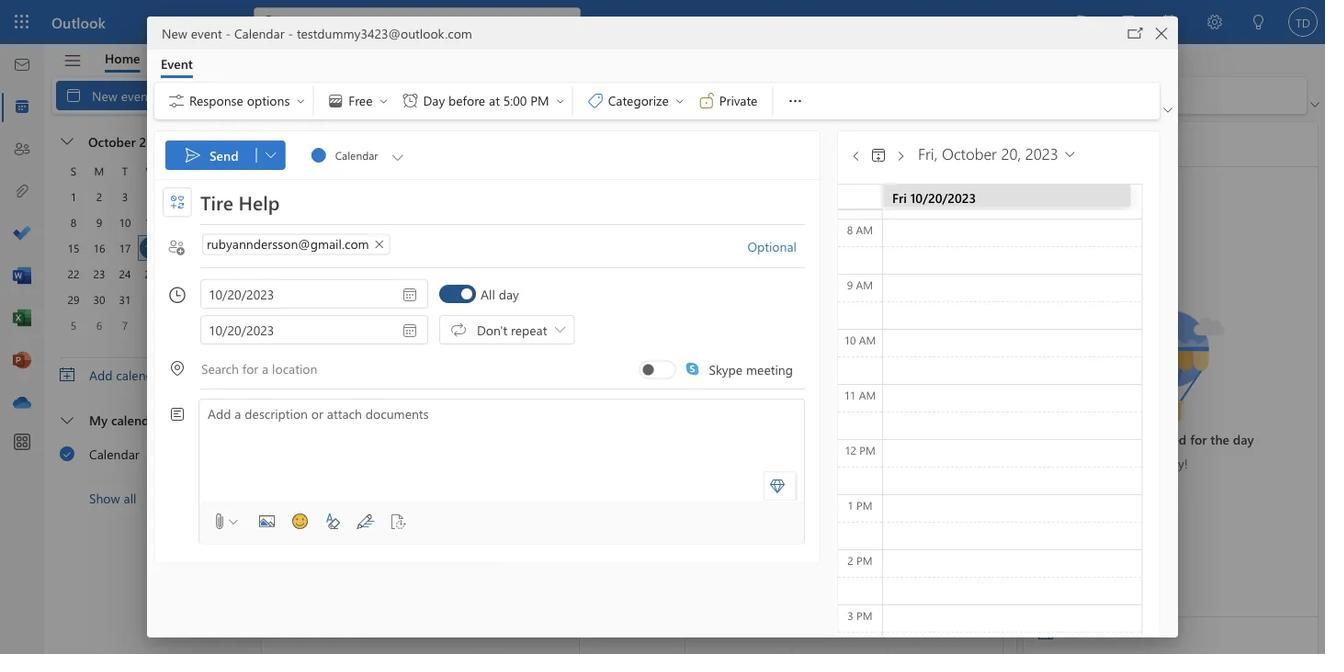 Task type: vqa. For each thing, say whether or not it's contained in the screenshot.


Task type: describe. For each thing, give the bounding box(es) containing it.
2 horizontal spatial 7
[[905, 199, 912, 216]]

1 horizontal spatial 17
[[481, 383, 495, 400]]

8 up 'end date' text field
[[269, 291, 276, 308]]

my
[[89, 412, 108, 429]]

1 vertical spatial 8 button
[[140, 314, 162, 337]]

friday element
[[189, 158, 215, 184]]

1 horizontal spatial 27
[[799, 476, 813, 493]]

 day before at 5:00 pm 
[[401, 92, 566, 110]]

25
[[145, 267, 157, 281]]

1 horizontal spatial 5 button
[[166, 186, 188, 208]]

friday
[[799, 174, 828, 188]]

0 vertical spatial 1 button
[[63, 186, 85, 208]]

application containing wed, oct 18
[[0, 0, 1326, 655]]

21 button
[[217, 237, 239, 259]]

17 inside button
[[119, 241, 131, 256]]

13
[[196, 215, 208, 230]]

home button
[[91, 44, 154, 73]]

8 left 9 button
[[71, 215, 77, 230]]

day inside nothing planned for the day enjoy!
[[1234, 431, 1255, 448]]

insert emojis and gifs image
[[285, 507, 314, 537]]

10 inside fri, october 20, 2023 document
[[845, 333, 857, 347]]

meet now
[[987, 12, 1046, 29]]

18 inside button
[[146, 241, 156, 256]]

 inside fri, october 20, 2023 
[[1063, 146, 1078, 161]]

private
[[720, 92, 758, 109]]


[[60, 445, 75, 461]]


[[223, 136, 234, 147]]

help button
[[210, 44, 264, 73]]

 for start date text box at the left top of the page
[[401, 286, 419, 304]]


[[197, 136, 208, 147]]

 inside  categorize 
[[675, 95, 686, 106]]

pm for 12 pm
[[860, 443, 876, 458]]

 month
[[455, 86, 515, 105]]

19 inside button
[[171, 241, 182, 256]]


[[727, 86, 745, 105]]

1 vertical spatial  button
[[53, 129, 83, 154]]

fri, october 20, 2023 dialog
[[0, 0, 1326, 655]]

calendar
[[116, 367, 164, 384]]

1 vertical spatial 5 button
[[63, 314, 85, 337]]

 free 
[[327, 92, 389, 110]]

meet
[[987, 12, 1016, 29]]

 button
[[215, 129, 241, 154]]

0 horizontal spatial 7
[[122, 318, 128, 333]]


[[60, 368, 74, 383]]

 button
[[189, 129, 215, 154]]

fri,
[[919, 143, 938, 164]]


[[167, 238, 186, 256]]

documents
[[366, 405, 429, 422]]

work
[[298, 87, 328, 104]]

5:00
[[504, 92, 527, 109]]

28 button
[[217, 263, 239, 285]]

1 horizontal spatial 6 button
[[191, 186, 213, 208]]

1 inside fri, october 20, 2023 document
[[848, 498, 854, 513]]

calendar image
[[13, 98, 31, 117]]

skype meeting image
[[643, 365, 654, 376]]

nothing planned for the day enjoy!
[[1088, 431, 1255, 472]]

1 vertical spatial 6
[[96, 318, 102, 333]]

october 2023
[[88, 133, 168, 150]]

 button
[[792, 81, 860, 110]]

outlook banner
[[0, 0, 1326, 44]]

powerpoint image
[[13, 352, 31, 371]]

now
[[1020, 12, 1046, 29]]

wed, oct 18
[[1039, 134, 1124, 155]]

0 vertical spatial 3
[[122, 189, 128, 204]]

don't
[[477, 321, 508, 338]]

Add details for the event text field
[[200, 180, 805, 224]]

2 for the top 2 button
[[96, 189, 102, 204]]

rubyanndersson@gmail.com
[[207, 235, 369, 252]]

23 button
[[88, 263, 110, 285]]


[[1129, 25, 1144, 41]]

1 horizontal spatial 19
[[693, 383, 707, 400]]

tuesday
[[481, 174, 520, 188]]

0 vertical spatial 8 button
[[63, 211, 85, 234]]

20 button
[[191, 237, 213, 259]]


[[850, 148, 864, 163]]

show formatting options image
[[318, 507, 348, 537]]

t for thursday element at the top
[[174, 164, 179, 178]]

 send
[[184, 146, 239, 164]]

before
[[449, 92, 486, 109]]

saturday element
[[215, 158, 241, 184]]

oct 1
[[269, 199, 300, 216]]

today
[[293, 136, 327, 153]]

 button
[[256, 140, 286, 170]]

15 inside 15 button
[[68, 241, 80, 256]]

 inside new group
[[455, 86, 474, 105]]

8 inside fri, october 20, 2023 document
[[848, 222, 854, 237]]

 inside list box
[[61, 415, 74, 428]]

1 vertical spatial 5
[[71, 318, 77, 333]]

1 horizontal spatial 11 button
[[217, 314, 239, 337]]

28
[[222, 267, 234, 281]]

10 right all day "image"
[[481, 291, 495, 308]]

list box containing my calendars
[[45, 403, 255, 515]]

all day image
[[462, 289, 473, 300]]

1 vertical spatial 3 button
[[191, 289, 213, 311]]

2 inside document
[[848, 553, 854, 568]]

options group
[[318, 83, 569, 116]]

1 vertical spatial 15
[[269, 383, 283, 400]]

1 horizontal spatial 10 button
[[191, 314, 213, 337]]

 button
[[354, 130, 383, 159]]

10 down 27 button
[[196, 318, 208, 333]]

 button
[[777, 83, 814, 119]]

8 am
[[848, 222, 874, 237]]

excel image
[[13, 310, 31, 328]]

october inside button
[[88, 133, 136, 150]]


[[787, 92, 805, 110]]

10 right 9 button
[[119, 215, 131, 230]]

 button
[[384, 507, 414, 537]]

1 down sunday
[[293, 199, 300, 216]]

End date text field
[[201, 316, 428, 344]]

1 horizontal spatial 7
[[225, 189, 231, 204]]

add for add a description or attach documents
[[208, 405, 231, 422]]

21 inside button
[[222, 241, 234, 256]]

30
[[93, 292, 105, 307]]

0 vertical spatial 2 button
[[88, 186, 110, 208]]

tuesday element
[[112, 158, 138, 184]]

0 horizontal spatial oct
[[269, 199, 289, 216]]

16 inside button
[[93, 241, 105, 256]]

Add a description or attach documents, press Alt+F10 to exit text field
[[208, 405, 796, 472]]


[[168, 359, 187, 377]]

14 button
[[217, 211, 239, 234]]

 button
[[764, 472, 796, 501]]

outlook
[[51, 12, 106, 32]]

0 vertical spatial 10 button
[[114, 211, 136, 234]]

31
[[119, 292, 131, 307]]

2 horizontal spatial 4
[[905, 568, 912, 585]]

skype meeting
[[709, 361, 794, 378]]

Invite attendees text field
[[200, 234, 736, 259]]


[[450, 321, 468, 339]]


[[276, 86, 295, 105]]

4 for bottom 4 button
[[225, 292, 231, 307]]


[[63, 51, 82, 70]]

 button
[[894, 139, 908, 168]]

all
[[124, 490, 136, 507]]

27 button
[[191, 263, 213, 285]]

1 horizontal spatial 9
[[375, 291, 382, 308]]

1 vertical spatial 2 button
[[166, 289, 188, 311]]

at
[[489, 92, 500, 109]]

nothing
[[1088, 431, 1136, 448]]

add calendar
[[89, 367, 164, 384]]

11 inside fri, october 20, 2023 document
[[845, 388, 857, 403]]

enjoy!
[[1154, 455, 1189, 472]]

14 inside button
[[222, 215, 234, 230]]

15 button
[[63, 237, 85, 259]]

8 up calendar
[[148, 318, 154, 333]]

1 horizontal spatial 18
[[588, 383, 600, 400]]

1 vertical spatial 20
[[799, 383, 813, 400]]

18 inside agenda view section
[[1109, 134, 1124, 155]]

30 button
[[88, 289, 110, 311]]

skype
[[709, 361, 743, 378]]

show all button
[[45, 482, 255, 515]]

1 horizontal spatial 21
[[905, 383, 919, 400]]

2 - from the left
[[288, 24, 293, 41]]

4 for 4 button to the top
[[148, 189, 154, 204]]

3 inside document
[[848, 609, 854, 623]]

files image
[[13, 183, 31, 201]]

 share
[[727, 86, 781, 105]]

wed,
[[1039, 134, 1075, 155]]

1 vertical spatial 1 button
[[140, 289, 162, 311]]

october 2023 button
[[79, 129, 189, 154]]

thursday element
[[164, 158, 189, 184]]

27 inside button
[[196, 267, 208, 281]]

20 inside button
[[196, 241, 208, 256]]

Select a calendar text field
[[328, 140, 388, 170]]

1 horizontal spatial 7 button
[[217, 186, 239, 208]]

9 am
[[848, 278, 874, 292]]

0 horizontal spatial 6 button
[[88, 314, 110, 337]]

 private
[[698, 92, 758, 110]]

9 button
[[88, 211, 110, 234]]

2023 inside document
[[1026, 143, 1059, 164]]

tags group
[[577, 83, 769, 116]]

pm inside " day before at 5:00 pm "
[[531, 92, 550, 109]]

 button
[[864, 139, 894, 168]]


[[310, 146, 328, 164]]



Task type: locate. For each thing, give the bounding box(es) containing it.
 inside  response options 
[[295, 95, 307, 106]]

1 vertical spatial 19
[[693, 383, 707, 400]]

1 horizontal spatial 6
[[199, 189, 205, 204]]

3 button right the 
[[191, 289, 213, 311]]

1 vertical spatial 11
[[222, 318, 234, 333]]

1 button down sunday element
[[63, 186, 85, 208]]

1 horizontal spatial 3 button
[[191, 289, 213, 311]]

12 inside button
[[171, 215, 182, 230]]

0 vertical spatial 5
[[174, 189, 180, 204]]

 right day
[[455, 86, 474, 105]]

2 horizontal spatial 9
[[848, 278, 854, 292]]

 week
[[381, 86, 435, 105]]

4 down the wednesday element
[[148, 189, 154, 204]]

description
[[245, 405, 308, 422]]

24
[[119, 267, 131, 281]]

add right  in the bottom left of the page
[[89, 367, 113, 384]]

1 vertical spatial add
[[208, 405, 231, 422]]

am up 12 pm
[[860, 388, 877, 403]]

0 horizontal spatial 5
[[71, 318, 77, 333]]

1 horizontal spatial 15
[[269, 383, 283, 400]]

10/20/2023
[[911, 189, 977, 206]]

8 button left 9 button
[[63, 211, 85, 234]]

categorize
[[608, 92, 669, 109]]

0 horizontal spatial 11 button
[[140, 211, 162, 234]]

10 button down 27 button
[[191, 314, 213, 337]]

 button down "" button
[[1160, 101, 1177, 119]]

 up sunday
[[265, 150, 276, 161]]

1 vertical spatial 27
[[799, 476, 813, 493]]

12
[[171, 215, 182, 230], [845, 443, 857, 458]]

am for 9 am
[[857, 278, 874, 292]]

1 vertical spatial 7 button
[[114, 314, 136, 337]]

view
[[168, 50, 195, 67]]

 inside  free 
[[378, 95, 389, 106]]

add for add calendar
[[89, 367, 113, 384]]

oct inside agenda view section
[[1080, 134, 1104, 155]]

0 horizontal spatial october
[[88, 133, 136, 150]]

0 vertical spatial calendar
[[234, 24, 285, 41]]

16
[[93, 241, 105, 256], [375, 383, 389, 400]]

1 - from the left
[[226, 24, 231, 41]]

s for sunday element
[[71, 164, 76, 178]]

- right event
[[226, 24, 231, 41]]

0 horizontal spatial 19
[[171, 241, 182, 256]]

7 down saturday
[[905, 199, 912, 216]]

add left a
[[208, 405, 231, 422]]

11 up 12 pm
[[845, 388, 857, 403]]

 for  dropdown button to the right
[[1164, 106, 1173, 115]]

1 horizontal spatial s
[[225, 164, 231, 178]]

word image
[[13, 268, 31, 286]]


[[1164, 106, 1173, 115], [61, 135, 74, 148], [265, 150, 276, 161], [61, 415, 74, 428]]

sunday element
[[61, 158, 86, 184]]

2023 right 20,
[[1026, 143, 1059, 164]]

18 cell
[[138, 235, 164, 261]]

pm down 12 pm
[[857, 498, 873, 513]]

tab list
[[91, 44, 265, 73]]

1 horizontal spatial day
[[1234, 431, 1255, 448]]

t for tuesday element
[[122, 164, 128, 178]]

s
[[71, 164, 76, 178], [225, 164, 231, 178]]

the
[[1211, 431, 1230, 448]]

calendar
[[234, 24, 285, 41], [89, 446, 139, 463]]

0 vertical spatial add
[[89, 367, 113, 384]]

share group
[[718, 77, 860, 110]]

week
[[332, 87, 361, 104]]

12 inside fri, october 20, 2023 document
[[845, 443, 857, 458]]

day
[[499, 286, 519, 303], [1234, 431, 1255, 448]]

share
[[749, 87, 781, 104]]

1 vertical spatial 17
[[481, 383, 495, 400]]

7 down the saturday element
[[225, 189, 231, 204]]

calendar inside fri, october 20, 2023 document
[[234, 24, 285, 41]]

11 for rightmost 11 "button"
[[222, 318, 234, 333]]

calendar down my calendars
[[89, 446, 139, 463]]

0 vertical spatial 20
[[196, 241, 208, 256]]

onedrive image
[[13, 394, 31, 413]]

2 t from the left
[[174, 164, 179, 178]]


[[401, 92, 420, 110]]

3 button down tuesday element
[[114, 186, 136, 208]]

monday
[[375, 174, 415, 188]]

2 vertical spatial 18
[[588, 383, 600, 400]]

Start date text field
[[201, 280, 428, 308]]

15 left 16 button
[[68, 241, 80, 256]]

saturday
[[905, 174, 947, 188]]

20 left 11 am
[[799, 383, 813, 400]]

monday element
[[86, 158, 112, 184]]

11 for 11 "button" to the left
[[145, 215, 157, 230]]

 left 
[[555, 95, 566, 106]]

 left 
[[675, 95, 686, 106]]

14 up 21 button
[[222, 215, 234, 230]]

m
[[94, 164, 104, 178]]

0 horizontal spatial  button
[[53, 129, 83, 154]]

0 horizontal spatial 27
[[196, 267, 208, 281]]

 button up sunday element
[[53, 129, 83, 154]]

help
[[224, 50, 251, 67]]

pm down 1 pm
[[857, 553, 873, 568]]


[[392, 515, 406, 529]]

1 horizontal spatial 5
[[174, 189, 180, 204]]

t right the monday element
[[122, 164, 128, 178]]

1 vertical spatial 3
[[199, 292, 205, 307]]

0 horizontal spatial add
[[89, 367, 113, 384]]

0 vertical spatial 7 button
[[217, 186, 239, 208]]


[[184, 146, 202, 164]]

8
[[71, 215, 77, 230], [848, 222, 854, 237], [269, 291, 276, 308], [148, 318, 154, 333]]

none field containing 
[[310, 140, 408, 170]]

tab list containing home
[[91, 44, 265, 73]]

2 vertical spatial 
[[401, 322, 419, 340]]

2 vertical spatial 4
[[905, 568, 912, 585]]

1 s from the left
[[71, 164, 76, 178]]

day
[[423, 92, 445, 109]]

t left 
[[174, 164, 179, 178]]


[[870, 146, 888, 164]]

0 horizontal spatial 9
[[96, 215, 102, 230]]

 for  popup button
[[265, 150, 276, 161]]

2 down 1 pm
[[848, 553, 854, 568]]

0 vertical spatial 16
[[93, 241, 105, 256]]

0 vertical spatial 6 button
[[191, 186, 213, 208]]

1 vertical spatial 18
[[146, 241, 156, 256]]

day right all
[[499, 286, 519, 303]]

2
[[96, 189, 102, 204], [174, 292, 180, 307], [848, 553, 854, 568]]

insert pictures inline image
[[252, 507, 281, 537]]

am
[[857, 222, 874, 237], [857, 278, 874, 292], [860, 333, 877, 347], [860, 388, 877, 403]]

1 horizontal spatial 1 button
[[140, 289, 162, 311]]

5 down the 29 button
[[71, 318, 77, 333]]

0 horizontal spatial t
[[122, 164, 128, 178]]

 response options 
[[167, 92, 307, 110]]

1 horizontal spatial october
[[943, 143, 998, 164]]

 inside popup button
[[265, 150, 276, 161]]

0 horizontal spatial 20
[[196, 241, 208, 256]]

oct down sunday
[[269, 199, 289, 216]]

Search for a location field
[[200, 354, 636, 382]]

october inside document
[[943, 143, 998, 164]]


[[586, 92, 605, 110]]

1 horizontal spatial -
[[288, 24, 293, 41]]

-
[[226, 24, 231, 41], [288, 24, 293, 41]]

9 inside fri, october 20, 2023 document
[[848, 278, 854, 292]]

6 right 
[[199, 189, 205, 204]]

27 left 28
[[196, 267, 208, 281]]

 for 'end date' text field
[[401, 322, 419, 340]]

7 button down the saturday element
[[217, 186, 239, 208]]

3 down 2 pm
[[848, 609, 854, 623]]

list box
[[45, 403, 255, 515]]

event
[[161, 55, 193, 72]]

6 down 30 button
[[96, 318, 102, 333]]

2 right 31 button
[[174, 292, 180, 307]]

Repeat: field
[[472, 321, 573, 340]]

20,
[[1002, 143, 1022, 164]]

7 button down 31 button
[[114, 314, 136, 337]]

1 horizontal spatial 2 button
[[166, 289, 188, 311]]

7 down 31 button
[[122, 318, 128, 333]]

0 horizontal spatial s
[[71, 164, 76, 178]]

0 horizontal spatial 14
[[222, 215, 234, 230]]

new
[[162, 24, 187, 41]]

am for 8 am
[[857, 222, 874, 237]]

3 button
[[114, 186, 136, 208], [191, 289, 213, 311]]

1 horizontal spatial add
[[208, 405, 231, 422]]

people image
[[13, 141, 31, 159]]

1 horizontal spatial 16
[[375, 383, 389, 400]]

 inside " day before at 5:00 pm "
[[555, 95, 566, 106]]

10 up 11 am
[[845, 333, 857, 347]]

add a description or attach documents
[[208, 405, 429, 422]]

 up search for a location field
[[401, 322, 419, 340]]

6 button down 30 button
[[88, 314, 110, 337]]

am for 10 am
[[860, 333, 877, 347]]

am down 9 am
[[860, 333, 877, 347]]

2 down m
[[96, 189, 102, 204]]

20 left 21 button
[[196, 241, 208, 256]]

application
[[0, 0, 1326, 655]]

5 button down the 29 button
[[63, 314, 85, 337]]

oct right the wed,
[[1080, 134, 1104, 155]]

event button
[[147, 49, 207, 78]]

1 horizontal spatial 8 button
[[140, 314, 162, 337]]

0 vertical spatial 3 button
[[114, 186, 136, 208]]

0 vertical spatial oct
[[1080, 134, 1104, 155]]

12 down 
[[171, 215, 182, 230]]

send
[[210, 146, 239, 163]]

0 vertical spatial 
[[455, 86, 474, 105]]

3 right the 
[[199, 292, 205, 307]]

s down send
[[225, 164, 231, 178]]

week
[[403, 87, 435, 104]]


[[801, 86, 819, 105]]

1 horizontal spatial 11
[[222, 318, 234, 333]]

for
[[1191, 431, 1208, 448]]

mail image
[[13, 56, 31, 74]]

am up 9 am
[[857, 222, 874, 237]]

calendar inside list box
[[89, 446, 139, 463]]

more apps image
[[13, 434, 31, 452]]

agenda view section
[[1024, 122, 1319, 655]]

17 left 18 button
[[119, 241, 131, 256]]

am for 11 am
[[860, 388, 877, 403]]

2 vertical spatial 11
[[845, 388, 857, 403]]

21 right 11 am
[[905, 383, 919, 400]]


[[698, 92, 716, 110]]

0 vertical spatial  button
[[1160, 101, 1177, 119]]

s for the saturday element
[[225, 164, 231, 178]]

all
[[481, 286, 495, 303]]

to do image
[[13, 225, 31, 244]]

1 button down "25"
[[140, 289, 162, 311]]

1 horizontal spatial 20
[[799, 383, 813, 400]]

1 horizontal spatial 14
[[905, 291, 919, 308]]

2 horizontal spatial 3
[[848, 609, 854, 623]]

1 t from the left
[[122, 164, 128, 178]]

fri
[[893, 189, 907, 206]]

a
[[235, 405, 241, 422]]


[[361, 137, 376, 152]]

10 button
[[114, 211, 136, 234], [191, 314, 213, 337]]

21 right the 20 button
[[222, 241, 234, 256]]


[[168, 285, 187, 303]]

 left my
[[61, 415, 74, 428]]

new group
[[56, 77, 622, 114]]

16 right 15 button at the left top
[[93, 241, 105, 256]]

1 down 12 pm
[[848, 498, 854, 513]]


[[381, 86, 400, 105]]

options
[[247, 92, 290, 109]]

 button
[[163, 187, 192, 217]]

editor image
[[351, 507, 381, 537]]

attach
[[327, 405, 362, 422]]

today button
[[273, 130, 347, 159]]

10 button right 9 button
[[114, 211, 136, 234]]

 for bottommost  dropdown button
[[61, 135, 74, 148]]

0 horizontal spatial 12
[[171, 215, 182, 230]]

all day
[[481, 286, 519, 303]]

0 horizontal spatial calendar
[[89, 446, 139, 463]]

pm up 1 pm
[[860, 443, 876, 458]]

 left all day "image"
[[401, 286, 419, 304]]

 up sunday element
[[61, 135, 74, 148]]

2 horizontal spatial 18
[[1109, 134, 1124, 155]]

0 horizontal spatial 17
[[119, 241, 131, 256]]

16 up documents
[[375, 383, 389, 400]]

1 down "25"
[[148, 292, 154, 307]]

1
[[71, 189, 77, 204], [293, 199, 300, 216], [148, 292, 154, 307], [848, 498, 854, 513]]

2 button right 31 button
[[166, 289, 188, 311]]

view button
[[155, 44, 209, 73]]

0 vertical spatial 2
[[96, 189, 102, 204]]

2023 inside button
[[139, 133, 168, 150]]

11
[[145, 215, 157, 230], [222, 318, 234, 333], [845, 388, 857, 403]]

19
[[171, 241, 182, 256], [693, 383, 707, 400]]

4 button down 28
[[217, 289, 239, 311]]

0 horizontal spatial 2 button
[[88, 186, 110, 208]]

1 pm
[[848, 498, 873, 513]]

8 up 9 am
[[848, 222, 854, 237]]

7
[[225, 189, 231, 204], [905, 199, 912, 216], [122, 318, 128, 333]]

0 vertical spatial 4 button
[[140, 186, 162, 208]]

0 horizontal spatial 6
[[96, 318, 102, 333]]

day right the
[[1234, 431, 1255, 448]]

1 horizontal spatial oct
[[1080, 134, 1104, 155]]

16 button
[[88, 237, 110, 259]]

pm for 1 pm
[[857, 498, 873, 513]]

4 button down the wednesday element
[[140, 186, 162, 208]]

6 button right 
[[191, 186, 213, 208]]

12 down 11 am
[[845, 443, 857, 458]]

1 horizontal spatial 3
[[199, 292, 205, 307]]

0 vertical spatial day
[[499, 286, 519, 303]]

12 for 12
[[171, 215, 182, 230]]

pm down 2 pm
[[857, 609, 873, 623]]

24 button
[[114, 263, 136, 285]]

1 horizontal spatial 2023
[[1026, 143, 1059, 164]]

1 horizontal spatial 4 button
[[217, 289, 239, 311]]

14 right 9 am
[[905, 291, 919, 308]]

0 horizontal spatial 15
[[68, 241, 80, 256]]

fri, october 20, 2023 document
[[0, 0, 1326, 655]]

2 for 2 button to the bottom
[[174, 292, 180, 307]]

wednesday element
[[138, 158, 164, 184]]

12 button
[[166, 211, 188, 234]]

october up m
[[88, 133, 136, 150]]

sunday
[[269, 174, 305, 188]]


[[771, 479, 785, 494]]


[[956, 15, 970, 29]]

0 horizontal spatial 3
[[122, 189, 128, 204]]

add inside text field
[[208, 405, 231, 422]]

9 down 8 am
[[848, 278, 854, 292]]

11 button left 12 button
[[140, 211, 162, 234]]

10
[[119, 215, 131, 230], [481, 291, 495, 308], [196, 318, 208, 333], [845, 333, 857, 347]]

 right 
[[295, 95, 307, 106]]

1 vertical spatial 
[[401, 286, 419, 304]]

9 inside 9 button
[[96, 215, 102, 230]]

day inside fri, october 20, 2023 document
[[499, 286, 519, 303]]

am up 10 am
[[857, 278, 874, 292]]


[[894, 148, 908, 163]]

calendar up help
[[234, 24, 285, 41]]

0 horizontal spatial 7 button
[[114, 314, 136, 337]]

 right 20,
[[1063, 146, 1078, 161]]

2 button down m
[[88, 186, 110, 208]]

pm for 3 pm
[[857, 609, 873, 623]]

s left m
[[71, 164, 76, 178]]

11 down 28 button
[[222, 318, 234, 333]]

2 vertical spatial 2
[[848, 553, 854, 568]]

10 am
[[845, 333, 877, 347]]

1 horizontal spatial calendar
[[234, 24, 285, 41]]

2 s from the left
[[225, 164, 231, 178]]

new event - calendar - testdummy3423@outlook.com
[[162, 24, 473, 41]]

 up 'monday'
[[389, 148, 407, 166]]

0 horizontal spatial 18
[[146, 241, 156, 256]]

1 vertical spatial calendar
[[89, 446, 139, 463]]

1 down sunday element
[[71, 189, 77, 204]]

 down "" button
[[1164, 106, 1173, 115]]

31 button
[[114, 289, 136, 311]]

 right free
[[378, 95, 389, 106]]

0 vertical spatial 27
[[196, 267, 208, 281]]

None field
[[310, 140, 408, 170]]

1 vertical spatial 4 button
[[217, 289, 239, 311]]

left-rail-appbar navigation
[[4, 44, 40, 425]]

t
[[122, 164, 128, 178], [174, 164, 179, 178]]

7 button
[[217, 186, 239, 208], [114, 314, 136, 337]]

27 right  button
[[799, 476, 813, 493]]

free
[[349, 92, 373, 109]]

0 vertical spatial 6
[[199, 189, 205, 204]]

1 horizontal spatial  button
[[1160, 101, 1177, 119]]

15 up the description
[[269, 383, 283, 400]]

14
[[222, 215, 234, 230], [905, 291, 919, 308]]

1 vertical spatial day
[[1234, 431, 1255, 448]]

wednesday
[[587, 174, 643, 188]]

 work week
[[276, 86, 361, 105]]

f
[[200, 164, 205, 178]]

 inside button
[[389, 148, 407, 166]]

4 right 2 pm
[[905, 568, 912, 585]]

pm right 5:00 on the left of page
[[531, 92, 550, 109]]

18 button
[[140, 237, 162, 259]]

9 up 'end date' text field
[[375, 291, 382, 308]]

5 up 12 button
[[174, 189, 180, 204]]

11 left 12 button
[[145, 215, 157, 230]]

0 vertical spatial 11 button
[[140, 211, 162, 234]]

pm for 2 pm
[[857, 553, 873, 568]]

1 vertical spatial 14
[[905, 291, 919, 308]]

12 for 12 pm
[[845, 443, 857, 458]]

outlook link
[[51, 0, 106, 44]]



